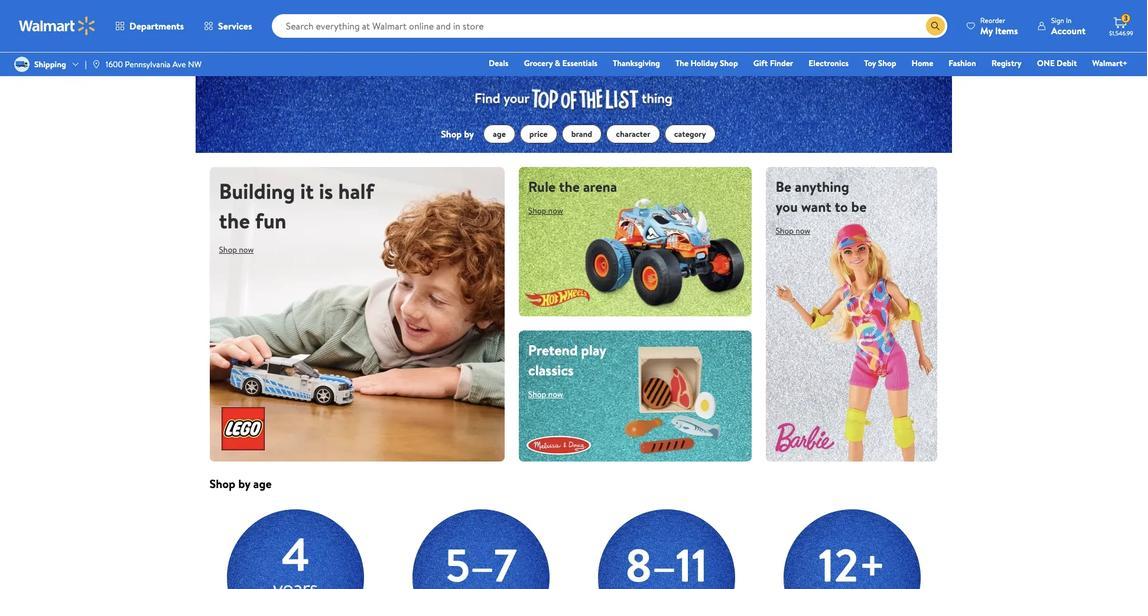 Task type: locate. For each thing, give the bounding box(es) containing it.
you
[[776, 197, 798, 217]]

the
[[559, 177, 580, 197], [219, 206, 250, 236]]

registry
[[992, 57, 1022, 69]]

be anything you want to be
[[776, 177, 867, 217]]

1600 pennsylvania ave nw
[[106, 58, 202, 70]]

departments button
[[105, 12, 194, 40]]

the left the fun
[[219, 206, 250, 236]]

pretend play classics
[[528, 341, 606, 381]]

1 vertical spatial age
[[253, 477, 272, 493]]

shop hot wheels image
[[519, 167, 752, 317]]

 image
[[91, 60, 101, 69]]

$1,546.99
[[1109, 29, 1133, 37]]

Walmart Site-Wide search field
[[272, 14, 947, 38]]

it
[[300, 177, 314, 206]]

the holiday shop link
[[670, 57, 743, 70]]

reorder
[[980, 15, 1006, 25]]

account
[[1051, 24, 1086, 37]]

shop now for pretend play classics
[[528, 389, 563, 401]]

1600
[[106, 58, 123, 70]]

shop by
[[441, 128, 474, 141]]

arena
[[583, 177, 617, 197]]

departments
[[129, 20, 184, 33]]

now for rule the arena
[[548, 205, 563, 217]]

shop now link down rule
[[528, 202, 573, 221]]

1 horizontal spatial by
[[464, 128, 474, 141]]

price button
[[520, 125, 557, 144]]

1 horizontal spatial age
[[493, 128, 506, 140]]

now
[[548, 205, 563, 217], [796, 225, 811, 237], [239, 244, 254, 256], [548, 389, 563, 401]]

fun
[[255, 206, 287, 236]]

0 vertical spatial age
[[493, 128, 506, 140]]

shop by age
[[210, 477, 272, 493]]

home
[[912, 57, 933, 69]]

price
[[530, 128, 548, 140]]

age
[[493, 128, 506, 140], [253, 477, 272, 493]]

toy shop
[[864, 57, 896, 69]]

0 horizontal spatial age
[[253, 477, 272, 493]]

the holiday shop
[[676, 57, 738, 69]]

the right rule
[[559, 177, 580, 197]]

debit
[[1057, 57, 1077, 69]]

category button
[[665, 125, 716, 144]]

0 horizontal spatial by
[[238, 477, 250, 493]]

shop now for rule the arena
[[528, 205, 563, 217]]

by for shop by
[[464, 128, 474, 141]]

thanksgiving link
[[608, 57, 666, 70]]

in
[[1066, 15, 1072, 25]]

holiday
[[691, 57, 718, 69]]

one debit link
[[1032, 57, 1082, 70]]

building
[[219, 177, 295, 206]]

is
[[319, 177, 333, 206]]

brand
[[571, 128, 592, 140]]

 image
[[14, 57, 30, 72]]

grocery & essentials link
[[519, 57, 603, 70]]

shop now link down you
[[776, 222, 820, 241]]

shop now link down the fun
[[219, 241, 263, 260]]

shop melissa and doug image
[[519, 331, 752, 462]]

registry link
[[986, 57, 1027, 70]]

home link
[[906, 57, 939, 70]]

0 horizontal spatial the
[[219, 206, 250, 236]]

thanksgiving
[[613, 57, 660, 69]]

Search search field
[[272, 14, 947, 38]]

electronics link
[[803, 57, 854, 70]]

search icon image
[[931, 21, 940, 31]]

shop now link down classics
[[528, 386, 573, 405]]

shop now
[[528, 205, 563, 217], [776, 225, 811, 237], [219, 244, 254, 256], [528, 389, 563, 401]]

3
[[1124, 13, 1128, 23]]

shop now link for pretend play classics
[[528, 386, 573, 405]]

1 vertical spatial the
[[219, 206, 250, 236]]

shop now link
[[528, 202, 573, 221], [776, 222, 820, 241], [219, 241, 263, 260], [528, 386, 573, 405]]

brand button
[[562, 125, 602, 144]]

shop now link for rule the arena
[[528, 202, 573, 221]]

&
[[555, 57, 560, 69]]

character
[[616, 128, 651, 140]]

shop now link for be anything you want to be
[[776, 222, 820, 241]]

1 vertical spatial by
[[238, 477, 250, 493]]

walmart+ link
[[1087, 57, 1133, 70]]

shop
[[720, 57, 738, 69], [878, 57, 896, 69], [441, 128, 462, 141], [528, 205, 546, 217], [776, 225, 794, 237], [219, 244, 237, 256], [528, 389, 546, 401], [210, 477, 236, 493]]

deals link
[[484, 57, 514, 70]]

half
[[338, 177, 374, 206]]

ave
[[172, 58, 186, 70]]

3 $1,546.99
[[1109, 13, 1133, 37]]

0 vertical spatial the
[[559, 177, 580, 197]]

classics
[[528, 361, 574, 381]]

pennsylvania
[[125, 58, 170, 70]]

0 vertical spatial by
[[464, 128, 474, 141]]

by
[[464, 128, 474, 141], [238, 477, 250, 493]]

shipping
[[34, 58, 66, 70]]



Task type: vqa. For each thing, say whether or not it's contained in the screenshot.
'99' for 39
no



Task type: describe. For each thing, give the bounding box(es) containing it.
walmart+
[[1092, 57, 1128, 69]]

be
[[776, 177, 792, 197]]

gift finder
[[754, 57, 793, 69]]

gift
[[754, 57, 768, 69]]

toy shop link
[[859, 57, 902, 70]]

to
[[835, 197, 848, 217]]

find your top of the list thing image
[[460, 76, 687, 115]]

be
[[851, 197, 867, 217]]

the
[[676, 57, 689, 69]]

gift finder link
[[748, 57, 799, 70]]

deals
[[489, 57, 509, 69]]

1 horizontal spatial the
[[559, 177, 580, 197]]

character button
[[607, 125, 660, 144]]

building it is half the fun
[[219, 177, 374, 236]]

sign in account
[[1051, 15, 1086, 37]]

one
[[1037, 57, 1055, 69]]

age inside button
[[493, 128, 506, 140]]

now for pretend play classics
[[548, 389, 563, 401]]

services button
[[194, 12, 262, 40]]

play
[[581, 341, 606, 361]]

my
[[980, 24, 993, 37]]

pretend
[[528, 341, 578, 361]]

nw
[[188, 58, 202, 70]]

shop inside "toy shop" link
[[878, 57, 896, 69]]

category shop by age - 8 to 11 years image
[[581, 493, 752, 590]]

grocery & essentials
[[524, 57, 598, 69]]

shop now for be anything you want to be
[[776, 225, 811, 237]]

one debit
[[1037, 57, 1077, 69]]

by for shop by age
[[238, 477, 250, 493]]

finder
[[770, 57, 793, 69]]

anything
[[795, 177, 849, 197]]

shop barbie image
[[766, 167, 938, 462]]

category shop by age - 12 plus years image
[[766, 493, 938, 590]]

fashion
[[949, 57, 976, 69]]

walmart image
[[19, 17, 96, 35]]

shop inside the holiday shop link
[[720, 57, 738, 69]]

essentials
[[562, 57, 598, 69]]

rule
[[528, 177, 556, 197]]

now for building it is half the fun
[[239, 244, 254, 256]]

category shop by age - 5 to 7 years image
[[395, 493, 567, 590]]

want
[[801, 197, 831, 217]]

the inside building it is half the fun
[[219, 206, 250, 236]]

electronics
[[809, 57, 849, 69]]

grocery
[[524, 57, 553, 69]]

age button
[[484, 125, 515, 144]]

|
[[85, 58, 87, 70]]

services
[[218, 20, 252, 33]]

shop now link for building it is half the fun
[[219, 241, 263, 260]]

category shop by age - 4 years and under image
[[210, 493, 381, 590]]

shop now for building it is half the fun
[[219, 244, 254, 256]]

now for be anything you want to be
[[796, 225, 811, 237]]

toy
[[864, 57, 876, 69]]

fashion link
[[944, 57, 982, 70]]

sign
[[1051, 15, 1064, 25]]

rule the arena
[[528, 177, 617, 197]]

reorder my items
[[980, 15, 1018, 37]]

shop lego image
[[210, 167, 504, 462]]

items
[[995, 24, 1018, 37]]

category
[[674, 128, 706, 140]]



